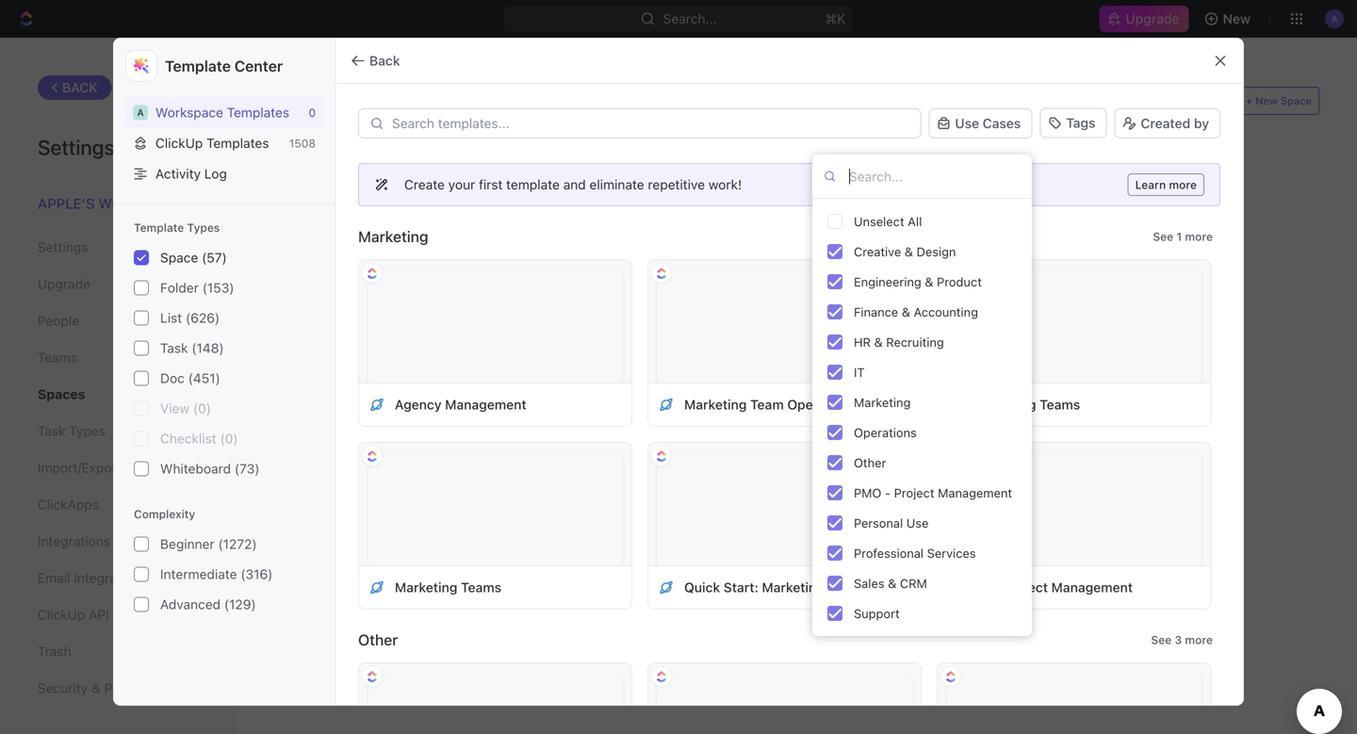 Task type: vqa. For each thing, say whether or not it's contained in the screenshot.
grid
no



Task type: locate. For each thing, give the bounding box(es) containing it.
types for template types
[[187, 221, 220, 234]]

archived spaces (0)
[[381, 93, 542, 111]]

more inside button
[[1185, 634, 1213, 647]]

checklist (0)
[[160, 431, 238, 446]]

your
[[448, 177, 475, 192]]

1 vertical spatial new
[[1256, 95, 1278, 107]]

space down template types
[[160, 250, 198, 265]]

1 vertical spatial template
[[134, 221, 184, 234]]

have
[[740, 486, 767, 500]]

use inside dropdown button
[[955, 115, 980, 131]]

types for task types
[[69, 423, 106, 439]]

clickup for clickup templates
[[156, 135, 203, 151]]

spaces (1)
[[273, 93, 353, 111]]

0 vertical spatial management
[[445, 397, 527, 412]]

1 vertical spatial other
[[358, 631, 398, 649]]

spaces inside spaces "link"
[[38, 387, 85, 402]]

settings down apple's
[[38, 239, 88, 255]]

list (626)
[[160, 310, 220, 326]]

spaces right archived
[[460, 93, 517, 111]]

project inside 'button'
[[894, 486, 935, 500]]

spaces up 1508
[[273, 93, 330, 111]]

new up +
[[1223, 11, 1251, 26]]

permissions
[[104, 681, 178, 696]]

2 horizontal spatial new
[[1256, 95, 1278, 107]]

settings up apple's
[[38, 135, 114, 159]]

0 horizontal spatial upgrade link
[[38, 268, 197, 300]]

types inside settings element
[[69, 423, 106, 439]]

personal
[[854, 516, 903, 530]]

(0) up 'template'
[[521, 93, 542, 111]]

(0) up work!
[[740, 93, 761, 111]]

1 horizontal spatial task
[[160, 340, 188, 356]]

inaccessible spaces (0)
[[570, 93, 761, 111]]

1508
[[289, 136, 316, 150]]

& inside settings element
[[91, 681, 101, 696]]

operations down marketing button
[[854, 426, 917, 440]]

create
[[404, 177, 445, 192]]

seo project management
[[974, 580, 1133, 595]]

task (148)
[[160, 340, 224, 356]]

see inside 'see 3 more' button
[[1151, 634, 1172, 647]]

0 vertical spatial other
[[854, 456, 887, 470]]

0 horizontal spatial teams
[[38, 350, 77, 365]]

task up the doc
[[160, 340, 188, 356]]

1 horizontal spatial types
[[187, 221, 220, 234]]

use up professional services
[[907, 516, 929, 530]]

2 horizontal spatial management
[[1052, 580, 1133, 595]]

0 vertical spatial template
[[165, 57, 231, 75]]

work!
[[709, 177, 742, 192]]

0 horizontal spatial new
[[127, 425, 151, 438]]

email integration link
[[38, 562, 197, 594]]

2 horizontal spatial teams
[[1040, 397, 1081, 412]]

new up import/export 'link'
[[127, 425, 151, 438]]

1 vertical spatial see
[[1151, 634, 1172, 647]]

log
[[204, 166, 227, 181]]

personal use
[[854, 516, 929, 530]]

& left the 'product'
[[925, 275, 934, 289]]

1 vertical spatial teams
[[1040, 397, 1081, 412]]

0 horizontal spatial clickup
[[38, 607, 85, 623]]

more right 3
[[1185, 634, 1213, 647]]

templates down center in the top left of the page
[[227, 105, 290, 120]]

learn more
[[1136, 178, 1197, 191]]

1 horizontal spatial clickup
[[156, 135, 203, 151]]

marketing team operations
[[685, 397, 856, 412]]

0 vertical spatial teams
[[38, 350, 77, 365]]

clickup inside settings element
[[38, 607, 85, 623]]

more inside button
[[1185, 230, 1213, 243]]

0 horizontal spatial types
[[69, 423, 106, 439]]

design
[[917, 245, 956, 259]]

professional services
[[854, 546, 976, 560]]

1 vertical spatial task
[[38, 423, 66, 439]]

repetitive
[[648, 177, 705, 192]]

(451)
[[188, 371, 220, 386]]

0 horizontal spatial project
[[894, 486, 935, 500]]

0 vertical spatial space
[[1281, 95, 1312, 107]]

no
[[771, 486, 785, 500]]

1 horizontal spatial other
[[854, 456, 887, 470]]

other inside button
[[854, 456, 887, 470]]

project right -
[[894, 486, 935, 500]]

operations down the it
[[788, 397, 856, 412]]

0 vertical spatial new
[[1223, 11, 1251, 26]]

use
[[955, 115, 980, 131], [907, 516, 929, 530]]

workspace
[[156, 105, 223, 120], [98, 195, 186, 212]]

(1272)
[[218, 537, 257, 552]]

agency management
[[395, 397, 527, 412]]

hr & recruiting button
[[820, 327, 1025, 357]]

1 horizontal spatial management
[[938, 486, 1013, 500]]

integrations link
[[38, 526, 197, 558]]

first
[[479, 177, 503, 192]]

workspace up clickup templates
[[156, 105, 223, 120]]

space right +
[[1281, 95, 1312, 107]]

0 horizontal spatial management
[[445, 397, 527, 412]]

upgrade inside settings element
[[38, 276, 91, 292]]

new inside button
[[1223, 11, 1251, 26]]

2 vertical spatial new
[[127, 425, 151, 438]]

checklist
[[160, 431, 217, 446]]

see left 1 at the right
[[1153, 230, 1174, 243]]

more
[[1169, 178, 1197, 191], [1185, 230, 1213, 243], [1185, 634, 1213, 647]]

list
[[160, 310, 182, 326]]

& for accounting
[[902, 305, 911, 319]]

workspace up template types
[[98, 195, 186, 212]]

& left crm
[[888, 576, 897, 591]]

(0)
[[521, 93, 542, 111], [740, 93, 761, 111], [193, 401, 211, 416], [220, 431, 238, 446]]

import/export link
[[38, 452, 197, 484]]

upgrade left new button
[[1126, 11, 1180, 26]]

quick start: marketing
[[685, 580, 825, 595]]

cases
[[983, 115, 1021, 131]]

use cases button
[[929, 107, 1033, 140]]

intermediate (316)
[[160, 567, 273, 582]]

see 1 more
[[1153, 230, 1213, 243]]

view (0)
[[160, 401, 211, 416]]

project
[[894, 486, 935, 500], [1004, 580, 1048, 595]]

see
[[1153, 230, 1174, 243], [1151, 634, 1172, 647]]

0 vertical spatial templates
[[227, 105, 290, 120]]

0 vertical spatial settings
[[38, 135, 114, 159]]

1 horizontal spatial use
[[955, 115, 980, 131]]

upgrade link down the settings link
[[38, 268, 197, 300]]

1 vertical spatial project
[[1004, 580, 1048, 595]]

1 vertical spatial operations
[[854, 426, 917, 440]]

1 horizontal spatial marketing teams
[[974, 397, 1081, 412]]

0 vertical spatial task
[[160, 340, 188, 356]]

space (57)
[[160, 250, 227, 265]]

apple's workspace, , element
[[133, 105, 148, 120]]

operations
[[788, 397, 856, 412], [854, 426, 917, 440]]

upgrade up people
[[38, 276, 91, 292]]

task up import/export
[[38, 423, 66, 439]]

clickup up 'activity'
[[156, 135, 203, 151]]

you have no inaccessible spaces
[[715, 486, 907, 500]]

activity log
[[156, 166, 227, 181]]

1
[[1177, 230, 1182, 243]]

1 vertical spatial settings
[[38, 239, 88, 255]]

activity
[[156, 166, 201, 181]]

0 horizontal spatial space
[[160, 250, 198, 265]]

template
[[506, 177, 560, 192]]

back link
[[38, 75, 112, 100]]

workspace inside settings element
[[98, 195, 186, 212]]

upgrade
[[1126, 11, 1180, 26], [38, 276, 91, 292]]

& left design
[[905, 245, 913, 259]]

1 horizontal spatial new
[[1223, 11, 1251, 26]]

1 vertical spatial more
[[1185, 230, 1213, 243]]

⌘k
[[825, 11, 846, 26]]

1 vertical spatial management
[[938, 486, 1013, 500]]

clickapps
[[38, 497, 99, 512]]

task
[[160, 340, 188, 356], [38, 423, 66, 439]]

+
[[1246, 95, 1253, 107]]

0 horizontal spatial task
[[38, 423, 66, 439]]

email integration
[[38, 570, 140, 586]]

security & permissions link
[[38, 673, 197, 705]]

email
[[38, 570, 70, 586]]

1 vertical spatial marketing teams
[[395, 580, 502, 595]]

team
[[751, 397, 784, 412]]

0 vertical spatial use
[[955, 115, 980, 131]]

agency
[[395, 397, 442, 412]]

see inside see 1 more button
[[1153, 230, 1174, 243]]

see left 3
[[1151, 634, 1172, 647]]

spaces up personal use
[[864, 486, 907, 500]]

1 vertical spatial workspace
[[98, 195, 186, 212]]

templates up activity log button
[[207, 135, 269, 151]]

pmo
[[854, 486, 882, 500]]

more right learn
[[1169, 178, 1197, 191]]

upgrade link left new button
[[1100, 6, 1189, 32]]

use left the cases
[[955, 115, 980, 131]]

apple's workspace
[[38, 195, 186, 212]]

spaces up task types at the bottom of page
[[38, 387, 85, 402]]

0 horizontal spatial upgrade
[[38, 276, 91, 292]]

0 vertical spatial upgrade
[[1126, 11, 1180, 26]]

0 vertical spatial clickup
[[156, 135, 203, 151]]

1 vertical spatial clickup
[[38, 607, 85, 623]]

marketing button
[[820, 387, 1025, 418]]

template up 'space (57)'
[[134, 221, 184, 234]]

0 vertical spatial more
[[1169, 178, 1197, 191]]

people link
[[38, 305, 197, 337]]

new right +
[[1256, 95, 1278, 107]]

1 vertical spatial types
[[69, 423, 106, 439]]

clickup up trash
[[38, 607, 85, 623]]

center
[[235, 57, 283, 75]]

more right 1 at the right
[[1185, 230, 1213, 243]]

0 horizontal spatial other
[[358, 631, 398, 649]]

& right hr
[[874, 335, 883, 349]]

templates
[[227, 105, 290, 120], [207, 135, 269, 151]]

types
[[187, 221, 220, 234], [69, 423, 106, 439]]

marketing teams
[[974, 397, 1081, 412], [395, 580, 502, 595]]

(129)
[[224, 597, 256, 612]]

more for marketing
[[1185, 230, 1213, 243]]

& right finance
[[902, 305, 911, 319]]

teams inside 'link'
[[38, 350, 77, 365]]

& right security
[[91, 681, 101, 696]]

0 vertical spatial upgrade link
[[1100, 6, 1189, 32]]

0 vertical spatial see
[[1153, 230, 1174, 243]]

2 vertical spatial management
[[1052, 580, 1133, 595]]

templates for clickup templates
[[207, 135, 269, 151]]

1 vertical spatial upgrade
[[38, 276, 91, 292]]

types up 'space (57)'
[[187, 221, 220, 234]]

0 vertical spatial project
[[894, 486, 935, 500]]

0 vertical spatial types
[[187, 221, 220, 234]]

template for template types
[[134, 221, 184, 234]]

more for other
[[1185, 634, 1213, 647]]

1 vertical spatial templates
[[207, 135, 269, 151]]

types up import/export
[[69, 423, 106, 439]]

support button
[[820, 599, 1025, 629]]

project right the seo
[[1004, 580, 1048, 595]]

and
[[563, 177, 586, 192]]

clickapps link
[[38, 489, 197, 521]]

beginner
[[160, 537, 215, 552]]

new
[[1223, 11, 1251, 26], [1256, 95, 1278, 107], [127, 425, 151, 438]]

2 vertical spatial more
[[1185, 634, 1213, 647]]

personal use button
[[820, 508, 1025, 538]]

1 horizontal spatial teams
[[461, 580, 502, 595]]

template up workspace templates
[[165, 57, 231, 75]]

see 3 more
[[1151, 634, 1213, 647]]

1 vertical spatial upgrade link
[[38, 268, 197, 300]]

task inside settings element
[[38, 423, 66, 439]]

0 horizontal spatial use
[[907, 516, 929, 530]]

advanced (129)
[[160, 597, 256, 612]]

settings link
[[38, 231, 197, 263]]



Task type: describe. For each thing, give the bounding box(es) containing it.
beginner (1272)
[[160, 537, 257, 552]]

1 horizontal spatial upgrade link
[[1100, 6, 1189, 32]]

1 vertical spatial space
[[160, 250, 198, 265]]

teams link
[[38, 342, 197, 374]]

engineering & product button
[[820, 267, 1025, 297]]

(1)
[[334, 93, 353, 111]]

0 vertical spatial operations
[[788, 397, 856, 412]]

inaccessible
[[570, 93, 675, 111]]

quick
[[685, 580, 720, 595]]

1 settings from the top
[[38, 135, 114, 159]]

learn more link
[[1128, 173, 1205, 196]]

doc
[[160, 371, 185, 386]]

spaces link
[[38, 379, 197, 411]]

archived
[[381, 93, 456, 111]]

& for crm
[[888, 576, 897, 591]]

operations inside button
[[854, 426, 917, 440]]

-
[[885, 486, 891, 500]]

(626)
[[186, 310, 220, 326]]

2 settings from the top
[[38, 239, 88, 255]]

hr
[[854, 335, 871, 349]]

& for permissions
[[91, 681, 101, 696]]

whiteboard (73)
[[160, 461, 260, 477]]

product
[[937, 275, 982, 289]]

integration
[[74, 570, 140, 586]]

a
[[137, 107, 144, 118]]

0 vertical spatial marketing teams
[[974, 397, 1081, 412]]

api
[[89, 607, 109, 623]]

unselect
[[854, 214, 905, 229]]

clickup templates
[[156, 135, 269, 151]]

it
[[854, 365, 865, 379]]

accounting
[[914, 305, 979, 319]]

support
[[854, 607, 900, 621]]

clickup api
[[38, 607, 109, 623]]

use cases
[[955, 115, 1021, 131]]

finance
[[854, 305, 899, 319]]

folder
[[160, 280, 199, 296]]

see for marketing
[[1153, 230, 1174, 243]]

(0) up (73)
[[220, 431, 238, 446]]

security & permissions
[[38, 681, 178, 696]]

+ new space
[[1246, 95, 1312, 107]]

new inside settings element
[[127, 425, 151, 438]]

see 3 more button
[[1144, 629, 1221, 651]]

spaces up search templates... text field
[[679, 93, 736, 111]]

back
[[62, 80, 98, 95]]

0
[[309, 106, 316, 119]]

1 horizontal spatial project
[[1004, 580, 1048, 595]]

people
[[38, 313, 79, 329]]

(57)
[[202, 250, 227, 265]]

apple's
[[38, 195, 95, 212]]

trash
[[38, 644, 71, 659]]

engineering
[[854, 275, 922, 289]]

complexity
[[134, 508, 195, 521]]

inaccessible
[[788, 486, 861, 500]]

& for product
[[925, 275, 934, 289]]

task for task types
[[38, 423, 66, 439]]

recruiting
[[886, 335, 944, 349]]

(0) right view
[[193, 401, 211, 416]]

search...
[[663, 11, 717, 26]]

unselect all
[[854, 214, 922, 229]]

all
[[908, 214, 922, 229]]

1 vertical spatial use
[[907, 516, 929, 530]]

learn
[[1136, 178, 1166, 191]]

back button
[[343, 46, 412, 76]]

1 horizontal spatial space
[[1281, 95, 1312, 107]]

finance & accounting
[[854, 305, 979, 319]]

(148)
[[192, 340, 224, 356]]

finance & accounting button
[[820, 297, 1025, 327]]

professional services button
[[820, 538, 1025, 568]]

intermediate
[[160, 567, 237, 582]]

professional
[[854, 546, 924, 560]]

3
[[1175, 634, 1182, 647]]

creative & design
[[854, 245, 956, 259]]

task for task (148)
[[160, 340, 188, 356]]

unselect all button
[[820, 206, 1025, 237]]

& for design
[[905, 245, 913, 259]]

trash link
[[38, 636, 197, 668]]

integrations
[[38, 534, 110, 549]]

0 horizontal spatial marketing teams
[[395, 580, 502, 595]]

(73)
[[235, 461, 260, 477]]

use cases button
[[929, 108, 1033, 139]]

other button
[[820, 448, 1025, 478]]

seo
[[974, 580, 1000, 595]]

import/export
[[38, 460, 121, 476]]

management inside 'button'
[[938, 486, 1013, 500]]

settings element
[[0, 38, 236, 734]]

eliminate
[[590, 177, 645, 192]]

2 vertical spatial teams
[[461, 580, 502, 595]]

clickup for clickup api
[[38, 607, 85, 623]]

see for other
[[1151, 634, 1172, 647]]

0 vertical spatial workspace
[[156, 105, 223, 120]]

advanced
[[160, 597, 221, 612]]

whiteboard
[[160, 461, 231, 477]]

(153)
[[202, 280, 234, 296]]

template for template center
[[165, 57, 231, 75]]

templates for workspace templates
[[227, 105, 290, 120]]

crm
[[900, 576, 928, 591]]

Search... text field
[[849, 162, 1023, 190]]

template types
[[134, 221, 220, 234]]

sales & crm
[[854, 576, 928, 591]]

& for recruiting
[[874, 335, 883, 349]]

marketing inside marketing button
[[854, 395, 911, 410]]

Search templates... text field
[[392, 116, 910, 131]]

1 horizontal spatial upgrade
[[1126, 11, 1180, 26]]



